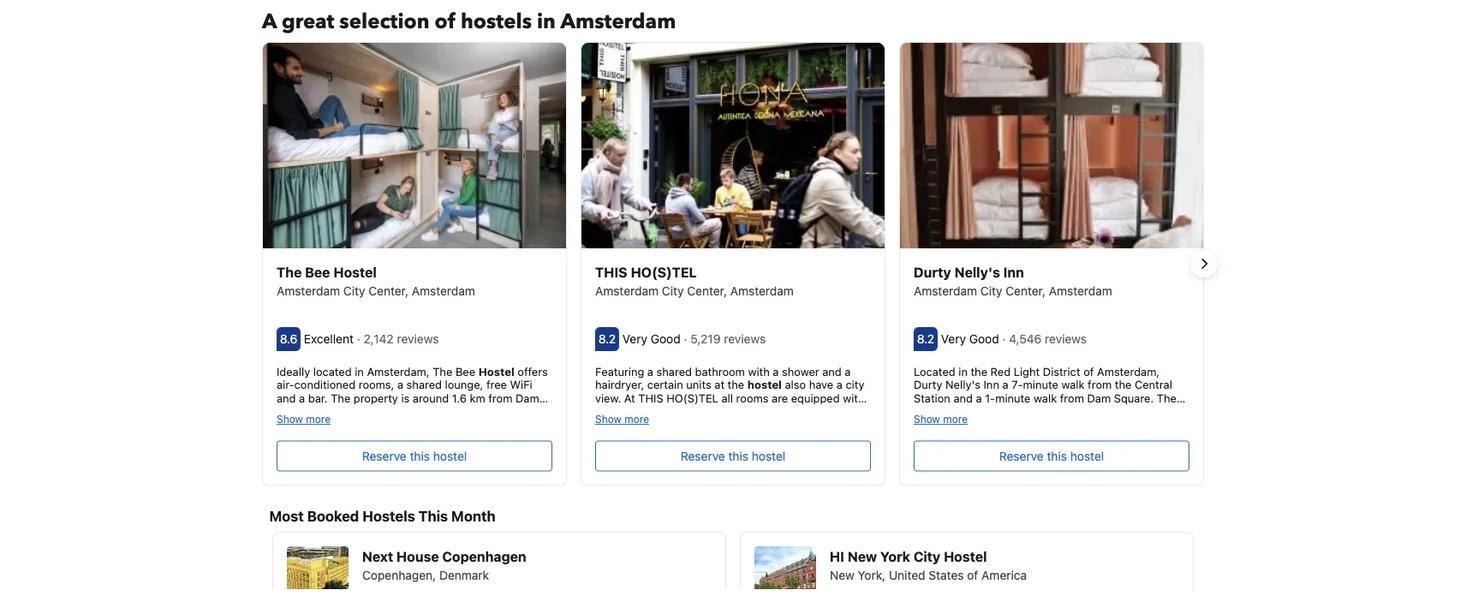 Task type: describe. For each thing, give the bounding box(es) containing it.
next image
[[1194, 254, 1215, 274]]

certain
[[647, 378, 683, 391]]

1.2
[[502, 405, 517, 418]]

a left shower
[[773, 365, 779, 378]]

city
[[846, 378, 865, 391]]

copenhagen,
[[362, 569, 436, 583]]

more for amsterdam
[[625, 413, 649, 425]]

selection
[[340, 7, 430, 35]]

bathroom
[[695, 365, 745, 378]]

from left artis
[[392, 432, 416, 444]]

set
[[311, 432, 327, 444]]

van inside offers air-conditioned rooms, a shared lounge, free wifi and a bar. the property is around 1.6 km from dam square, 1.9 km from beurs van berlage and 1.2 km from rembrandtplein. the property is non-smoking and is set 200 metres from artis zoo.
[[416, 405, 434, 418]]

property inside located in the red light district of amsterdam, durty nelly's inn a 7-minute walk from the central station and a 1-minute walk from dam square. the property is close to several well-known attractions. guests can have a cocktail at the bar and enjoy on food and drinks.
[[914, 405, 959, 418]]

smoking
[[499, 418, 542, 431]]

air-
[[277, 378, 294, 391]]

from up known
[[1088, 378, 1112, 391]]

house inside popular points of interest near this ho(s)tel include beurs van berlage, rembrandt house and basilica of st. nicholas. the nearest airport is schiphol airport, 18 km from the
[[796, 445, 829, 458]]

durty nelly's inn amsterdam city center, amsterdam
[[914, 264, 1113, 298]]

reserve this hostel for inn
[[999, 449, 1104, 463]]

and inside popular points of interest near this ho(s)tel include beurs van berlage, rembrandt house and basilica of st. nicholas. the nearest airport is schiphol airport, 18 km from the
[[833, 445, 852, 458]]

a great selection of hostels in amsterdam
[[262, 7, 676, 35]]

guests
[[914, 418, 950, 431]]

next house copenhagen image
[[287, 547, 349, 590]]

of inside hi new york city hostel new york, united states of america
[[967, 569, 979, 583]]

artis
[[419, 432, 444, 444]]

this ho(s)tel section
[[581, 42, 886, 486]]

hostel for durty nelly's inn
[[1071, 449, 1104, 463]]

nearest
[[743, 458, 781, 471]]

reviews for this
[[724, 332, 766, 346]]

and right 'bar'
[[1108, 418, 1127, 431]]

from up rembrandtplein.
[[356, 405, 380, 418]]

most booked hostels this month
[[269, 508, 496, 525]]

durty nelly's inn section
[[899, 42, 1204, 486]]

wifi
[[510, 378, 533, 391]]

the left red
[[971, 365, 988, 378]]

include
[[595, 445, 633, 458]]

of right points
[[673, 432, 683, 444]]

a down ideally located in amsterdam, the bee hostel
[[397, 378, 404, 391]]

nelly's inside located in the red light district of amsterdam, durty nelly's inn a 7-minute walk from the central station and a 1-minute walk from dam square. the property is close to several well-known attractions. guests can have a cocktail at the bar and enjoy on food and drinks.
[[946, 378, 981, 391]]

of inside located in the red light district of amsterdam, durty nelly's inn a 7-minute walk from the central station and a 1-minute walk from dam square. the property is close to several well-known attractions. guests can have a cocktail at the bar and enjoy on food and drinks.
[[1084, 365, 1094, 378]]

square,
[[277, 405, 316, 418]]

the bee hostel amsterdam city center, amsterdam
[[277, 264, 475, 298]]

bee inside the bee hostel amsterdam city center, amsterdam
[[305, 264, 330, 280]]

hairdryer,
[[595, 378, 644, 391]]

show more button for durty
[[914, 413, 968, 425]]

next house copenhagen link
[[362, 547, 712, 567]]

copenhagen
[[442, 549, 526, 565]]

this ho(s)tel link
[[595, 262, 871, 283]]

km right 1.6
[[470, 391, 485, 404]]

excellent
[[304, 332, 354, 346]]

also have a city view. at this ho(s)tel all rooms are equipped with bed linen and towels.
[[595, 378, 865, 418]]

in inside the bee hostel section
[[355, 365, 364, 378]]

1.6
[[452, 391, 467, 404]]

located
[[313, 365, 352, 378]]

with inside 'featuring a shared bathroom with a shower and a hairdryer, certain units at the'
[[748, 365, 770, 378]]

conditioned
[[294, 378, 356, 391]]

from 4,546 reviews element
[[1003, 332, 1090, 346]]

york,
[[858, 569, 886, 583]]

inn inside durty nelly's inn amsterdam city center, amsterdam
[[1004, 264, 1024, 280]]

7-
[[1012, 378, 1023, 391]]

is left set
[[299, 432, 307, 444]]

in inside located in the red light district of amsterdam, durty nelly's inn a 7-minute walk from the central station and a 1-minute walk from dam square. the property is close to several well-known attractions. guests can have a cocktail at the bar and enjoy on food and drinks.
[[959, 365, 968, 378]]

at inside located in the red light district of amsterdam, durty nelly's inn a 7-minute walk from the central station and a 1-minute walk from dam square. the property is close to several well-known attractions. guests can have a cocktail at the bar and enjoy on food and drinks.
[[1055, 418, 1065, 431]]

durty inside durty nelly's inn amsterdam city center, amsterdam
[[914, 264, 951, 280]]

reserve this hostel link for amsterdam
[[595, 441, 871, 472]]

central
[[1135, 378, 1173, 391]]

1 horizontal spatial walk
[[1062, 378, 1085, 391]]

basilica
[[595, 458, 635, 471]]

this ho(s)tel amsterdam city center, amsterdam
[[595, 264, 794, 298]]

ideally located in amsterdam, the bee hostel
[[277, 365, 515, 378]]

at inside 'featuring a shared bathroom with a shower and a hairdryer, certain units at the'
[[715, 378, 725, 391]]

reserve this hostel link for hostel
[[277, 441, 552, 472]]

the up 1.9
[[331, 391, 351, 404]]

district
[[1043, 365, 1081, 378]]

beurs inside offers air-conditioned rooms, a shared lounge, free wifi and a bar. the property is around 1.6 km from dam square, 1.9 km from beurs van berlage and 1.2 km from rembrandtplein. the property is non-smoking and is set 200 metres from artis zoo.
[[383, 405, 413, 418]]

points
[[638, 432, 670, 444]]

a up square,
[[299, 391, 305, 404]]

8.2 very good 4,546 reviews
[[917, 332, 1090, 346]]

a down to
[[1003, 418, 1009, 431]]

food
[[1025, 432, 1048, 444]]

known
[[1083, 405, 1116, 418]]

schiphol
[[595, 472, 640, 484]]

city inside hi new york city hostel new york, united states of america
[[914, 549, 941, 565]]

berlage
[[437, 405, 477, 418]]

the down well-
[[1068, 418, 1085, 431]]

next house copenhagen copenhagen, denmark
[[362, 549, 526, 583]]

and up can
[[954, 391, 973, 404]]

dam inside offers air-conditioned rooms, a shared lounge, free wifi and a bar. the property is around 1.6 km from dam square, 1.9 km from beurs van berlage and 1.2 km from rembrandtplein. the property is non-smoking and is set 200 metres from artis zoo.
[[516, 391, 539, 404]]

next
[[362, 549, 393, 565]]

and right food at the right of the page
[[1052, 432, 1071, 444]]

ho(s)tel inside 'this ho(s)tel amsterdam city center, amsterdam'
[[631, 264, 697, 280]]

nelly's inside durty nelly's inn amsterdam city center, amsterdam
[[955, 264, 1000, 280]]

scored 8.2 element for this
[[595, 327, 619, 351]]

a left 1-
[[976, 391, 982, 404]]

this for amsterdam
[[729, 449, 749, 463]]

and inside 'featuring a shared bathroom with a shower and a hairdryer, certain units at the'
[[823, 365, 842, 378]]

lounge,
[[445, 378, 483, 391]]

this ho(s)tel image
[[582, 43, 885, 248]]

shared inside 'featuring a shared bathroom with a shower and a hairdryer, certain units at the'
[[657, 365, 692, 378]]

van inside popular points of interest near this ho(s)tel include beurs van berlage, rembrandt house and basilica of st. nicholas. the nearest airport is schiphol airport, 18 km from the
[[669, 445, 687, 458]]

attractions.
[[1119, 405, 1178, 418]]

interest
[[687, 432, 726, 444]]

around
[[413, 391, 449, 404]]

very for nelly's
[[941, 332, 966, 346]]

hi new york city hostel new york, united states of america
[[830, 549, 1027, 583]]

popular points of interest near this ho(s)tel include beurs van berlage, rembrandt house and basilica of st. nicholas. the nearest airport is schiphol airport, 18 km from the
[[595, 432, 852, 484]]

month
[[451, 508, 496, 525]]

offers air-conditioned rooms, a shared lounge, free wifi and a bar. the property is around 1.6 km from dam square, 1.9 km from beurs van berlage and 1.2 km from rembrandtplein. the property is non-smoking and is set 200 metres from artis zoo.
[[277, 365, 548, 444]]

shower
[[782, 365, 819, 378]]

station
[[914, 391, 951, 404]]

several
[[1017, 405, 1054, 418]]

this for hostel
[[410, 449, 430, 463]]

the inside popular points of interest near this ho(s)tel include beurs van berlage, rembrandt house and basilica of st. nicholas. the nearest airport is schiphol airport, 18 km from the
[[747, 472, 763, 484]]

hi
[[830, 549, 845, 565]]

show for this
[[595, 413, 622, 425]]

show more for durty
[[914, 413, 968, 425]]

the bee hostel section
[[262, 42, 567, 486]]

hostel for this ho(s)tel
[[752, 449, 786, 463]]

8.2 for durty nelly's inn
[[917, 332, 935, 346]]

linen
[[618, 405, 643, 418]]

and inside also have a city view. at this ho(s)tel all rooms are equipped with bed linen and towels.
[[646, 405, 665, 418]]

square.
[[1114, 391, 1154, 404]]

from down square,
[[277, 418, 301, 431]]

a inside also have a city view. at this ho(s)tel all rooms are equipped with bed linen and towels.
[[837, 378, 843, 391]]

the inside the bee hostel amsterdam city center, amsterdam
[[277, 264, 302, 280]]

the up square.
[[1115, 378, 1132, 391]]

the up lounge,
[[433, 365, 453, 378]]

and down air-
[[277, 391, 296, 404]]

the bee hostel link
[[277, 262, 552, 283]]

most
[[269, 508, 304, 525]]

0 vertical spatial new
[[848, 549, 877, 565]]

ho(s)tel inside popular points of interest near this ho(s)tel include beurs van berlage, rembrandt house and basilica of st. nicholas. the nearest airport is schiphol airport, 18 km from the
[[783, 432, 835, 444]]

this inside also have a city view. at this ho(s)tel all rooms are equipped with bed linen and towels.
[[638, 391, 664, 404]]

8.6
[[280, 332, 297, 346]]

city inside the bee hostel amsterdam city center, amsterdam
[[343, 284, 365, 298]]

a up the 'city'
[[845, 365, 851, 378]]

reserve for hostel
[[362, 449, 407, 463]]

this inside popular points of interest near this ho(s)tel include beurs van berlage, rembrandt house and basilica of st. nicholas. the nearest airport is schiphol airport, 18 km from the
[[755, 432, 780, 444]]

scored 8.6 element
[[277, 327, 301, 351]]

states
[[929, 569, 964, 583]]

4,546
[[1009, 332, 1042, 346]]

show more button for the
[[277, 413, 331, 425]]

1.9
[[320, 405, 334, 418]]

of left st. on the left bottom of the page
[[638, 458, 648, 471]]

and up the non-
[[480, 405, 499, 418]]

is left around
[[401, 391, 410, 404]]

center, inside 'this ho(s)tel amsterdam city center, amsterdam'
[[687, 284, 727, 298]]

airport,
[[643, 472, 682, 484]]

bed
[[595, 405, 615, 418]]

from up well-
[[1060, 391, 1084, 404]]

from 5,219 reviews element
[[684, 332, 769, 346]]

all
[[722, 391, 733, 404]]

km up rembrandtplein.
[[337, 405, 353, 418]]

8.2 very good 5,219 reviews
[[599, 332, 769, 346]]

close
[[973, 405, 1001, 418]]

near
[[729, 432, 752, 444]]

reserve this hostel link for inn
[[914, 441, 1190, 472]]

hostel for the bee hostel
[[433, 449, 467, 463]]

rooms
[[736, 391, 769, 404]]

metres
[[353, 432, 389, 444]]

show more for this
[[595, 413, 649, 425]]

light
[[1014, 365, 1040, 378]]

200
[[330, 432, 350, 444]]

1 horizontal spatial hostel
[[479, 365, 515, 378]]

great
[[282, 7, 334, 35]]

rated very good element for inn
[[941, 332, 1003, 346]]

can
[[953, 418, 972, 431]]

scored 8.2 element for durty
[[914, 327, 938, 351]]

offers
[[518, 365, 548, 378]]

reserve for inn
[[999, 449, 1044, 463]]



Task type: vqa. For each thing, say whether or not it's contained in the screenshot.
REVIEWS within the THIS HO(S)TEL SECTION
yes



Task type: locate. For each thing, give the bounding box(es) containing it.
1 reviews from the left
[[397, 332, 439, 346]]

the inside 'featuring a shared bathroom with a shower and a hairdryer, certain units at the'
[[728, 378, 745, 391]]

0 horizontal spatial good
[[651, 332, 681, 346]]

0 vertical spatial at
[[715, 378, 725, 391]]

from down berlage,
[[719, 472, 743, 484]]

3 reviews from the left
[[1045, 332, 1087, 346]]

very inside "durty nelly's inn" section
[[941, 332, 966, 346]]

from 2,142 reviews element
[[357, 332, 442, 346]]

reserve this hostel for amsterdam
[[681, 449, 786, 463]]

2 horizontal spatial this
[[1047, 449, 1067, 463]]

zoo.
[[447, 432, 470, 444]]

show more button for this
[[595, 413, 649, 425]]

the down nearest
[[747, 472, 763, 484]]

rated excellent element
[[304, 332, 357, 346]]

1 show more button from the left
[[277, 413, 331, 425]]

reviews inside "durty nelly's inn" section
[[1045, 332, 1087, 346]]

show more button up set
[[277, 413, 331, 425]]

hostel inside the bee hostel amsterdam city center, amsterdam
[[334, 264, 377, 280]]

house inside next house copenhagen copenhagen, denmark
[[397, 549, 439, 565]]

0 vertical spatial house
[[796, 445, 829, 458]]

durty
[[914, 264, 951, 280], [914, 378, 943, 391]]

units
[[686, 378, 712, 391]]

house up copenhagen,
[[397, 549, 439, 565]]

1 vertical spatial this
[[638, 391, 664, 404]]

reviews inside this ho(s)tel section
[[724, 332, 766, 346]]

1 vertical spatial ho(s)tel
[[667, 391, 719, 404]]

0 horizontal spatial center,
[[369, 284, 409, 298]]

rooms,
[[359, 378, 394, 391]]

show inside the bee hostel section
[[277, 413, 303, 425]]

2 durty from the top
[[914, 378, 943, 391]]

in up rooms,
[[355, 365, 364, 378]]

1 reserve from the left
[[362, 449, 407, 463]]

reserve this hostel link inside the bee hostel section
[[277, 441, 552, 472]]

1 horizontal spatial scored 8.2 element
[[914, 327, 938, 351]]

good inside "durty nelly's inn" section
[[969, 332, 999, 346]]

.
[[801, 472, 804, 484]]

amsterdam,
[[367, 365, 430, 378], [1097, 365, 1160, 378]]

0 vertical spatial hostel
[[334, 264, 377, 280]]

2 this from the left
[[729, 449, 749, 463]]

city up '8.2 very good 5,219 reviews'
[[662, 284, 684, 298]]

1 reserve this hostel link from the left
[[277, 441, 552, 472]]

8.2 up the located
[[917, 332, 935, 346]]

1 horizontal spatial good
[[969, 332, 999, 346]]

show more up set
[[277, 413, 331, 425]]

km inside popular points of interest near this ho(s)tel include beurs van berlage, rembrandt house and basilica of st. nicholas. the nearest airport is schiphol airport, 18 km from the
[[701, 472, 716, 484]]

2 vertical spatial ho(s)tel
[[783, 432, 835, 444]]

1 horizontal spatial very
[[941, 332, 966, 346]]

this
[[595, 264, 628, 280], [638, 391, 664, 404], [755, 432, 780, 444]]

0 vertical spatial van
[[416, 405, 434, 418]]

the bee hostel image
[[263, 43, 566, 248]]

0 vertical spatial bee
[[305, 264, 330, 280]]

with up rooms
[[748, 365, 770, 378]]

this inside "durty nelly's inn" section
[[1047, 449, 1067, 463]]

with inside also have a city view. at this ho(s)tel all rooms are equipped with bed linen and towels.
[[843, 391, 865, 404]]

show more for the
[[277, 413, 331, 425]]

2 more from the left
[[625, 413, 649, 425]]

2 reserve this hostel from the left
[[681, 449, 786, 463]]

center,
[[369, 284, 409, 298], [687, 284, 727, 298], [1006, 284, 1046, 298]]

reserve inside "durty nelly's inn" section
[[999, 449, 1044, 463]]

cocktail
[[1012, 418, 1052, 431]]

in right the located
[[959, 365, 968, 378]]

2 dam from the left
[[1087, 391, 1111, 404]]

rated very good element up featuring
[[623, 332, 684, 346]]

the inside popular points of interest near this ho(s)tel include beurs van berlage, rembrandt house and basilica of st. nicholas. the nearest airport is schiphol airport, 18 km from the
[[720, 458, 739, 471]]

rembrandtplein.
[[304, 418, 389, 431]]

inn inside located in the red light district of amsterdam, durty nelly's inn a 7-minute walk from the central station and a 1-minute walk from dam square. the property is close to several well-known attractions. guests can have a cocktail at the bar and enjoy on food and drinks.
[[984, 378, 1000, 391]]

popular
[[595, 432, 635, 444]]

2 show more button from the left
[[595, 413, 649, 425]]

center, for durty nelly's inn
[[1006, 284, 1046, 298]]

very inside this ho(s)tel section
[[623, 332, 648, 346]]

km
[[470, 391, 485, 404], [337, 405, 353, 418], [520, 405, 536, 418], [701, 472, 716, 484]]

center, down durty nelly's inn link
[[1006, 284, 1046, 298]]

1 show from the left
[[277, 413, 303, 425]]

reserve this hostel for hostel
[[362, 449, 467, 463]]

show more inside this ho(s)tel section
[[595, 413, 649, 425]]

show inside this ho(s)tel section
[[595, 413, 622, 425]]

beurs inside popular points of interest near this ho(s)tel include beurs van berlage, rembrandt house and basilica of st. nicholas. the nearest airport is schiphol airport, 18 km from the
[[636, 445, 666, 458]]

1 horizontal spatial reviews
[[724, 332, 766, 346]]

1 horizontal spatial show more
[[595, 413, 649, 425]]

hostel inside the bee hostel section
[[433, 449, 467, 463]]

the down berlage,
[[720, 458, 739, 471]]

reserve this hostel link inside "durty nelly's inn" section
[[914, 441, 1190, 472]]

located
[[914, 365, 956, 378]]

reserve inside the bee hostel section
[[362, 449, 407, 463]]

3 reserve from the left
[[999, 449, 1044, 463]]

8.2 for this ho(s)tel
[[599, 332, 616, 346]]

1 horizontal spatial van
[[669, 445, 687, 458]]

1 more from the left
[[306, 413, 331, 425]]

1 vertical spatial durty
[[914, 378, 943, 391]]

show more inside "durty nelly's inn" section
[[914, 413, 968, 425]]

beurs
[[383, 405, 413, 418], [636, 445, 666, 458]]

2 horizontal spatial hostel
[[944, 549, 987, 565]]

is inside located in the red light district of amsterdam, durty nelly's inn a 7-minute walk from the central station and a 1-minute walk from dam square. the property is close to several well-known attractions. guests can have a cocktail at the bar and enjoy on food and drinks.
[[962, 405, 970, 418]]

0 horizontal spatial 8.2
[[599, 332, 616, 346]]

van up nicholas.
[[669, 445, 687, 458]]

minute down 7- in the bottom of the page
[[996, 391, 1031, 404]]

this
[[410, 449, 430, 463], [729, 449, 749, 463], [1047, 449, 1067, 463]]

with down the 'city'
[[843, 391, 865, 404]]

hostel inside hi new york city hostel new york, united states of america
[[944, 549, 987, 565]]

1 vertical spatial inn
[[984, 378, 1000, 391]]

booked
[[307, 508, 359, 525]]

durty nelly's inn link
[[914, 262, 1190, 283]]

2 horizontal spatial reserve this hostel
[[999, 449, 1104, 463]]

city inside 'this ho(s)tel amsterdam city center, amsterdam'
[[662, 284, 684, 298]]

ho(s)tel inside also have a city view. at this ho(s)tel all rooms are equipped with bed linen and towels.
[[667, 391, 719, 404]]

also
[[785, 378, 806, 391]]

0 horizontal spatial beurs
[[383, 405, 413, 418]]

2 vertical spatial this
[[755, 432, 780, 444]]

0 horizontal spatial reserve this hostel
[[362, 449, 467, 463]]

reviews right 2,142
[[397, 332, 439, 346]]

enjoy
[[1131, 418, 1158, 431]]

1 center, from the left
[[369, 284, 409, 298]]

dam
[[516, 391, 539, 404], [1087, 391, 1111, 404]]

good up red
[[969, 332, 999, 346]]

the inside located in the red light district of amsterdam, durty nelly's inn a 7-minute walk from the central station and a 1-minute walk from dam square. the property is close to several well-known attractions. guests can have a cocktail at the bar and enjoy on food and drinks.
[[1157, 391, 1177, 404]]

nelly's up the 8.2 very good 4,546 reviews
[[955, 264, 1000, 280]]

are
[[772, 391, 788, 404]]

non-
[[474, 418, 499, 431]]

2 good from the left
[[969, 332, 999, 346]]

0 horizontal spatial shared
[[407, 378, 442, 391]]

durty inside located in the red light district of amsterdam, durty nelly's inn a 7-minute walk from the central station and a 1-minute walk from dam square. the property is close to several well-known attractions. guests can have a cocktail at the bar and enjoy on food and drinks.
[[914, 378, 943, 391]]

show more button inside the bee hostel section
[[277, 413, 331, 425]]

very
[[623, 332, 648, 346], [941, 332, 966, 346]]

2 horizontal spatial this
[[755, 432, 780, 444]]

1 reserve this hostel from the left
[[362, 449, 467, 463]]

have inside also have a city view. at this ho(s)tel all rooms are equipped with bed linen and towels.
[[809, 378, 834, 391]]

0 horizontal spatial property
[[354, 391, 398, 404]]

1 horizontal spatial this
[[729, 449, 749, 463]]

shared up certain
[[657, 365, 692, 378]]

more inside "durty nelly's inn" section
[[943, 413, 968, 425]]

is right airport
[[822, 458, 830, 471]]

good
[[651, 332, 681, 346], [969, 332, 999, 346]]

1-
[[985, 391, 996, 404]]

of right states at the right
[[967, 569, 979, 583]]

8.2 inside "durty nelly's inn" section
[[917, 332, 935, 346]]

0 vertical spatial minute
[[1023, 378, 1059, 391]]

0 horizontal spatial reserve this hostel link
[[277, 441, 552, 472]]

1 very from the left
[[623, 332, 648, 346]]

1 dam from the left
[[516, 391, 539, 404]]

very up the located
[[941, 332, 966, 346]]

1 horizontal spatial beurs
[[636, 445, 666, 458]]

0 horizontal spatial very
[[623, 332, 648, 346]]

reserve this hostel inside "durty nelly's inn" section
[[999, 449, 1104, 463]]

reserve this hostel down artis
[[362, 449, 467, 463]]

more down at
[[625, 413, 649, 425]]

bee up excellent
[[305, 264, 330, 280]]

from down free
[[488, 391, 513, 404]]

a left the 'city'
[[837, 378, 843, 391]]

show more up popular at the left of page
[[595, 413, 649, 425]]

0 horizontal spatial dam
[[516, 391, 539, 404]]

the down central
[[1157, 391, 1177, 404]]

amsterdam, inside the bee hostel section
[[367, 365, 430, 378]]

more inside this ho(s)tel section
[[625, 413, 649, 425]]

shared up around
[[407, 378, 442, 391]]

rated very good element
[[623, 332, 684, 346], [941, 332, 1003, 346]]

3 show from the left
[[914, 413, 940, 425]]

center, down this ho(s)tel link
[[687, 284, 727, 298]]

dam up known
[[1087, 391, 1111, 404]]

3 reserve this hostel link from the left
[[914, 441, 1190, 472]]

red
[[991, 365, 1011, 378]]

and right linen at bottom left
[[646, 405, 665, 418]]

1 horizontal spatial at
[[1055, 418, 1065, 431]]

berlage,
[[690, 445, 733, 458]]

rated very good element up red
[[941, 332, 1003, 346]]

this for inn
[[1047, 449, 1067, 463]]

durty nelly's inn image
[[900, 43, 1204, 248]]

show down air-
[[277, 413, 303, 425]]

show more button inside "durty nelly's inn" section
[[914, 413, 968, 425]]

have inside located in the red light district of amsterdam, durty nelly's inn a 7-minute walk from the central station and a 1-minute walk from dam square. the property is close to several well-known attractions. guests can have a cocktail at the bar and enjoy on food and drinks.
[[975, 418, 1000, 431]]

good for amsterdam
[[651, 332, 681, 346]]

0 vertical spatial walk
[[1062, 378, 1085, 391]]

rembrandt
[[736, 445, 793, 458]]

1 horizontal spatial reserve this hostel link
[[595, 441, 871, 472]]

5,219
[[691, 332, 721, 346]]

house up airport
[[796, 445, 829, 458]]

0 horizontal spatial inn
[[984, 378, 1000, 391]]

well-
[[1057, 405, 1083, 418]]

km up smoking at left
[[520, 405, 536, 418]]

0 horizontal spatial van
[[416, 405, 434, 418]]

good for inn
[[969, 332, 999, 346]]

0 horizontal spatial this
[[595, 264, 628, 280]]

0 vertical spatial beurs
[[383, 405, 413, 418]]

1 scored 8.2 element from the left
[[595, 327, 619, 351]]

0 horizontal spatial more
[[306, 413, 331, 425]]

show down station
[[914, 413, 940, 425]]

1 horizontal spatial bee
[[456, 365, 475, 378]]

0 horizontal spatial in
[[355, 365, 364, 378]]

0 horizontal spatial scored 8.2 element
[[595, 327, 619, 351]]

show more button up popular at the left of page
[[595, 413, 649, 425]]

1 horizontal spatial this
[[638, 391, 664, 404]]

8.2
[[599, 332, 616, 346], [917, 332, 935, 346]]

1 vertical spatial beurs
[[636, 445, 666, 458]]

more for inn
[[943, 413, 968, 425]]

ho(s)tel up airport
[[783, 432, 835, 444]]

bee up lounge,
[[456, 365, 475, 378]]

from
[[1088, 378, 1112, 391], [488, 391, 513, 404], [1060, 391, 1084, 404], [356, 405, 380, 418], [277, 418, 301, 431], [392, 432, 416, 444], [719, 472, 743, 484]]

featuring
[[595, 365, 644, 378]]

a
[[262, 7, 277, 35]]

amsterdam, up square.
[[1097, 365, 1160, 378]]

1 durty from the top
[[914, 264, 951, 280]]

0 vertical spatial durty
[[914, 264, 951, 280]]

0 vertical spatial with
[[748, 365, 770, 378]]

ideally
[[277, 365, 310, 378]]

show for durty
[[914, 413, 940, 425]]

beurs down rooms,
[[383, 405, 413, 418]]

1 vertical spatial bee
[[456, 365, 475, 378]]

0 horizontal spatial walk
[[1034, 391, 1057, 404]]

this inside section
[[729, 449, 749, 463]]

1 horizontal spatial inn
[[1004, 264, 1024, 280]]

show up popular at the left of page
[[595, 413, 622, 425]]

1 vertical spatial walk
[[1034, 391, 1057, 404]]

hostel
[[748, 378, 782, 391], [433, 449, 467, 463], [752, 449, 786, 463], [1071, 449, 1104, 463]]

reserve this hostel inside this ho(s)tel section
[[681, 449, 786, 463]]

1 this from the left
[[410, 449, 430, 463]]

is
[[401, 391, 410, 404], [962, 405, 970, 418], [463, 418, 471, 431], [299, 432, 307, 444], [822, 458, 830, 471]]

3 more from the left
[[943, 413, 968, 425]]

amsterdam, up rooms,
[[367, 365, 430, 378]]

2 rated very good element from the left
[[941, 332, 1003, 346]]

0 horizontal spatial at
[[715, 378, 725, 391]]

the
[[277, 264, 302, 280], [433, 365, 453, 378], [331, 391, 351, 404], [1157, 391, 1177, 404], [392, 418, 412, 431], [720, 458, 739, 471]]

reserve inside this ho(s)tel section
[[681, 449, 725, 463]]

2 horizontal spatial reserve
[[999, 449, 1044, 463]]

3 show more from the left
[[914, 413, 968, 425]]

2,142
[[364, 332, 394, 346]]

3 this from the left
[[1047, 449, 1067, 463]]

0 vertical spatial ho(s)tel
[[631, 264, 697, 280]]

very for ho(s)tel
[[623, 332, 648, 346]]

2 reviews from the left
[[724, 332, 766, 346]]

city
[[343, 284, 365, 298], [662, 284, 684, 298], [981, 284, 1003, 298], [914, 549, 941, 565]]

1 show more from the left
[[277, 413, 331, 425]]

2 horizontal spatial show more button
[[914, 413, 968, 425]]

1 horizontal spatial center,
[[687, 284, 727, 298]]

2 horizontal spatial in
[[959, 365, 968, 378]]

of left hostels at the top left
[[435, 7, 456, 35]]

show more button inside this ho(s)tel section
[[595, 413, 649, 425]]

shared
[[657, 365, 692, 378], [407, 378, 442, 391]]

a
[[648, 365, 654, 378], [773, 365, 779, 378], [845, 365, 851, 378], [397, 378, 404, 391], [837, 378, 843, 391], [1003, 378, 1009, 391], [299, 391, 305, 404], [976, 391, 982, 404], [1003, 418, 1009, 431]]

new down hi
[[830, 569, 855, 583]]

2 scored 8.2 element from the left
[[914, 327, 938, 351]]

hostels
[[363, 508, 415, 525]]

0 horizontal spatial with
[[748, 365, 770, 378]]

st.
[[651, 458, 666, 471]]

center, down the bee hostel link
[[369, 284, 409, 298]]

0 horizontal spatial show more
[[277, 413, 331, 425]]

0 vertical spatial this
[[595, 264, 628, 280]]

more up set
[[306, 413, 331, 425]]

2 very from the left
[[941, 332, 966, 346]]

very up featuring
[[623, 332, 648, 346]]

1 horizontal spatial reserve this hostel
[[681, 449, 786, 463]]

towels.
[[668, 405, 705, 418]]

show more inside the bee hostel section
[[277, 413, 331, 425]]

1 horizontal spatial house
[[796, 445, 829, 458]]

to
[[1004, 405, 1014, 418]]

0 horizontal spatial reviews
[[397, 332, 439, 346]]

at
[[715, 378, 725, 391], [1055, 418, 1065, 431]]

good inside this ho(s)tel section
[[651, 332, 681, 346]]

york
[[881, 549, 911, 565]]

reserve
[[362, 449, 407, 463], [681, 449, 725, 463], [999, 449, 1044, 463]]

1 horizontal spatial 8.2
[[917, 332, 935, 346]]

more for hostel
[[306, 413, 331, 425]]

2 8.2 from the left
[[917, 332, 935, 346]]

is up "zoo."
[[463, 418, 471, 431]]

1 horizontal spatial in
[[537, 7, 556, 35]]

city up 8.6 excellent 2,142 reviews on the bottom
[[343, 284, 365, 298]]

featuring a shared bathroom with a shower and a hairdryer, certain units at the
[[595, 365, 851, 391]]

18
[[685, 472, 698, 484]]

drinks.
[[1074, 432, 1109, 444]]

1 horizontal spatial shared
[[657, 365, 692, 378]]

from inside popular points of interest near this ho(s)tel include beurs van berlage, rembrandt house and basilica of st. nicholas. the nearest airport is schiphol airport, 18 km from the
[[719, 472, 743, 484]]

this down the near
[[729, 449, 749, 463]]

center, inside the bee hostel amsterdam city center, amsterdam
[[369, 284, 409, 298]]

inn up the 8.2 very good 4,546 reviews
[[1004, 264, 1024, 280]]

in
[[537, 7, 556, 35], [355, 365, 364, 378], [959, 365, 968, 378]]

reserve this hostel down the near
[[681, 449, 786, 463]]

with
[[748, 365, 770, 378], [843, 391, 865, 404]]

new
[[848, 549, 877, 565], [830, 569, 855, 583]]

dam down wifi
[[516, 391, 539, 404]]

shared inside offers air-conditioned rooms, a shared lounge, free wifi and a bar. the property is around 1.6 km from dam square, 1.9 km from beurs van berlage and 1.2 km from rembrandtplein. the property is non-smoking and is set 200 metres from artis zoo.
[[407, 378, 442, 391]]

1 horizontal spatial property
[[415, 418, 460, 431]]

0 horizontal spatial reserve
[[362, 449, 407, 463]]

this inside 'this ho(s)tel amsterdam city center, amsterdam'
[[595, 264, 628, 280]]

have down close
[[975, 418, 1000, 431]]

walk
[[1062, 378, 1085, 391], [1034, 391, 1057, 404]]

reviews up district at the bottom
[[1045, 332, 1087, 346]]

reserve this hostel inside the bee hostel section
[[362, 449, 467, 463]]

more inside the bee hostel section
[[306, 413, 331, 425]]

1 vertical spatial new
[[830, 569, 855, 583]]

1 horizontal spatial more
[[625, 413, 649, 425]]

and down square,
[[277, 432, 296, 444]]

3 show more button from the left
[[914, 413, 968, 425]]

reserve this hostel
[[362, 449, 467, 463], [681, 449, 786, 463], [999, 449, 1104, 463]]

city inside durty nelly's inn amsterdam city center, amsterdam
[[981, 284, 1003, 298]]

center, inside durty nelly's inn amsterdam city center, amsterdam
[[1006, 284, 1046, 298]]

2 horizontal spatial center,
[[1006, 284, 1046, 298]]

inn
[[1004, 264, 1024, 280], [984, 378, 1000, 391]]

at
[[624, 391, 635, 404]]

0 vertical spatial nelly's
[[955, 264, 1000, 280]]

1 vertical spatial hostel
[[479, 365, 515, 378]]

2 horizontal spatial reserve this hostel link
[[914, 441, 1190, 472]]

3 reserve this hostel from the left
[[999, 449, 1104, 463]]

nelly's down the located
[[946, 378, 981, 391]]

1 vertical spatial have
[[975, 418, 1000, 431]]

hi new york city hostel image
[[755, 547, 816, 590]]

scored 8.2 element up featuring
[[595, 327, 619, 351]]

2 vertical spatial hostel
[[944, 549, 987, 565]]

is inside popular points of interest near this ho(s)tel include beurs van berlage, rembrandt house and basilica of st. nicholas. the nearest airport is schiphol airport, 18 km from the
[[822, 458, 830, 471]]

airport
[[784, 458, 819, 471]]

have
[[809, 378, 834, 391], [975, 418, 1000, 431]]

show inside "durty nelly's inn" section
[[914, 413, 940, 425]]

view.
[[595, 391, 621, 404]]

show more button
[[277, 413, 331, 425], [595, 413, 649, 425], [914, 413, 968, 425]]

center, for the bee hostel
[[369, 284, 409, 298]]

city up the 8.2 very good 4,546 reviews
[[981, 284, 1003, 298]]

1 vertical spatial minute
[[996, 391, 1031, 404]]

3 center, from the left
[[1006, 284, 1046, 298]]

1 vertical spatial at
[[1055, 418, 1065, 431]]

2 amsterdam, from the left
[[1097, 365, 1160, 378]]

dam inside located in the red light district of amsterdam, durty nelly's inn a 7-minute walk from the central station and a 1-minute walk from dam square. the property is close to several well-known attractions. guests can have a cocktail at the bar and enjoy on food and drinks.
[[1087, 391, 1111, 404]]

ho(s)tel up towels.
[[667, 391, 719, 404]]

1 vertical spatial with
[[843, 391, 865, 404]]

a up certain
[[648, 365, 654, 378]]

reserve down metres
[[362, 449, 407, 463]]

1 8.2 from the left
[[599, 332, 616, 346]]

walk down district at the bottom
[[1062, 378, 1085, 391]]

bar
[[1088, 418, 1105, 431]]

1 good from the left
[[651, 332, 681, 346]]

2 horizontal spatial show more
[[914, 413, 968, 425]]

1 horizontal spatial rated very good element
[[941, 332, 1003, 346]]

1 horizontal spatial have
[[975, 418, 1000, 431]]

rated very good element inside "durty nelly's inn" section
[[941, 332, 1003, 346]]

reserve down "on"
[[999, 449, 1044, 463]]

reviews for durty
[[1045, 332, 1087, 346]]

hi new york city hostel link
[[830, 547, 1180, 567]]

0 horizontal spatial rated very good element
[[623, 332, 684, 346]]

good left 5,219
[[651, 332, 681, 346]]

2 reserve from the left
[[681, 449, 725, 463]]

2 show more from the left
[[595, 413, 649, 425]]

the down rooms,
[[392, 418, 412, 431]]

2 show from the left
[[595, 413, 622, 425]]

1 rated very good element from the left
[[623, 332, 684, 346]]

walk up several
[[1034, 391, 1057, 404]]

this inside the bee hostel section
[[410, 449, 430, 463]]

the up 8.6
[[277, 264, 302, 280]]

have up equipped
[[809, 378, 834, 391]]

reserve for amsterdam
[[681, 449, 725, 463]]

8.2 inside this ho(s)tel section
[[599, 332, 616, 346]]

in right hostels at the top left
[[537, 7, 556, 35]]

reviews inside the bee hostel section
[[397, 332, 439, 346]]

0 horizontal spatial amsterdam,
[[367, 365, 430, 378]]

of right district at the bottom
[[1084, 365, 1094, 378]]

property types region
[[248, 42, 1218, 486]]

1 vertical spatial nelly's
[[946, 378, 981, 391]]

0 horizontal spatial show
[[277, 413, 303, 425]]

show more
[[277, 413, 331, 425], [595, 413, 649, 425], [914, 413, 968, 425]]

free
[[487, 378, 507, 391]]

2 horizontal spatial show
[[914, 413, 940, 425]]

amsterdam, inside located in the red light district of amsterdam, durty nelly's inn a 7-minute walk from the central station and a 1-minute walk from dam square. the property is close to several well-known attractions. guests can have a cocktail at the bar and enjoy on food and drinks.
[[1097, 365, 1160, 378]]

2 reserve this hostel link from the left
[[595, 441, 871, 472]]

hostel inside "durty nelly's inn" section
[[1071, 449, 1104, 463]]

a left 7- in the bottom of the page
[[1003, 378, 1009, 391]]

0 horizontal spatial bee
[[305, 264, 330, 280]]

denmark
[[439, 569, 489, 583]]

2 horizontal spatial reviews
[[1045, 332, 1087, 346]]

rated very good element inside this ho(s)tel section
[[623, 332, 684, 346]]

1 vertical spatial house
[[397, 549, 439, 565]]

1 horizontal spatial show
[[595, 413, 622, 425]]

reserve down interest
[[681, 449, 725, 463]]

0 horizontal spatial this
[[410, 449, 430, 463]]

1 horizontal spatial show more button
[[595, 413, 649, 425]]

1 amsterdam, from the left
[[367, 365, 430, 378]]

2 center, from the left
[[687, 284, 727, 298]]

1 vertical spatial van
[[669, 445, 687, 458]]

0 vertical spatial shared
[[657, 365, 692, 378]]

inn up 1-
[[984, 378, 1000, 391]]

1 horizontal spatial reserve
[[681, 449, 725, 463]]

reserve this hostel down food at the right of the page
[[999, 449, 1104, 463]]

show for the
[[277, 413, 303, 425]]

scored 8.2 element
[[595, 327, 619, 351], [914, 327, 938, 351]]

rated very good element for amsterdam
[[623, 332, 684, 346]]

hostel up 8.6 excellent 2,142 reviews on the bottom
[[334, 264, 377, 280]]

hostels
[[461, 7, 532, 35]]



